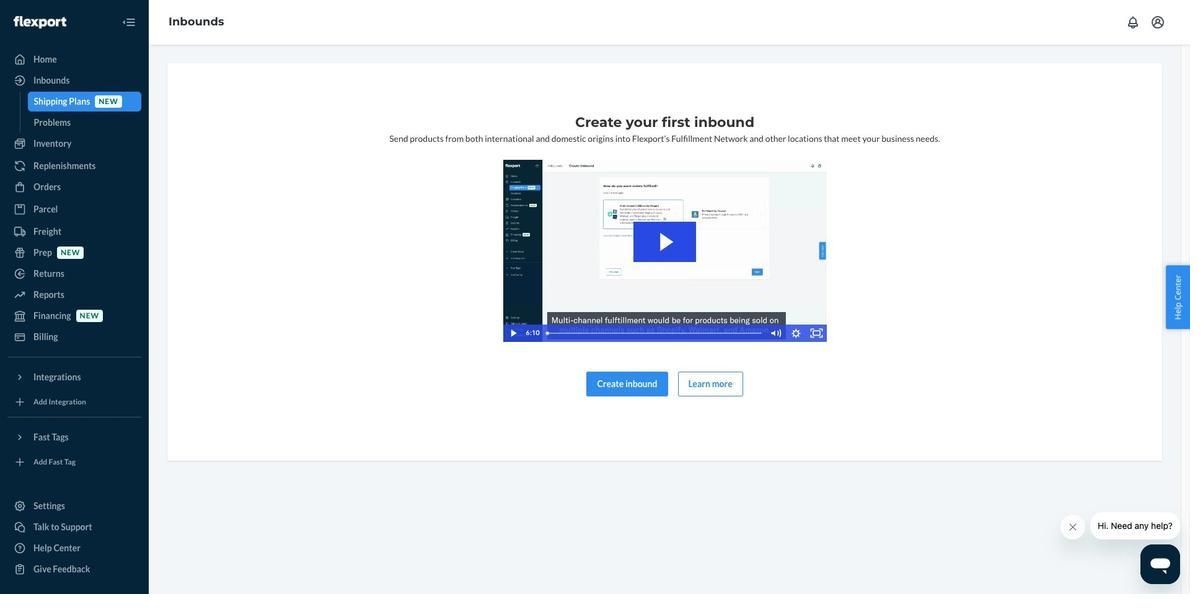 Task type: vqa. For each thing, say whether or not it's contained in the screenshot.
Help to the right
no



Task type: locate. For each thing, give the bounding box(es) containing it.
video thumbnail image
[[503, 160, 827, 342], [503, 160, 827, 342]]

video element
[[503, 160, 827, 342]]

open notifications image
[[1126, 15, 1141, 30]]



Task type: describe. For each thing, give the bounding box(es) containing it.
open account menu image
[[1151, 15, 1166, 30]]

close navigation image
[[122, 15, 136, 30]]

flexport logo image
[[14, 16, 67, 28]]



